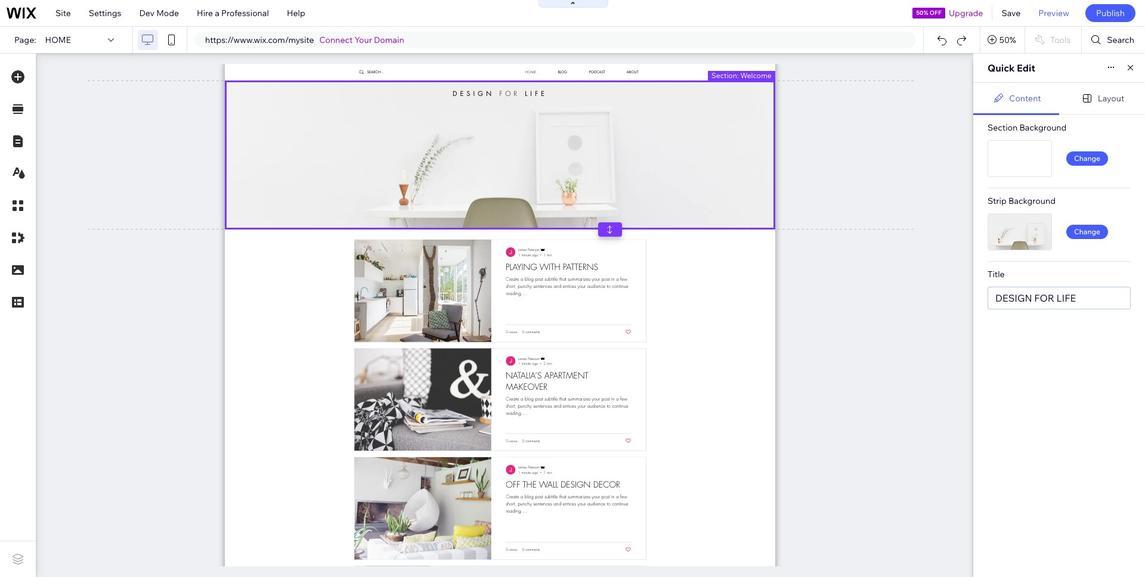 Task type: describe. For each thing, give the bounding box(es) containing it.
https://www.wix.com/mysite
[[205, 35, 314, 45]]

layout
[[1098, 93, 1125, 103]]

change for strip background
[[1074, 227, 1101, 236]]

upgrade
[[949, 8, 983, 18]]

your
[[355, 35, 372, 45]]

design for life
[[996, 292, 1076, 304]]

help
[[287, 8, 305, 18]]

off
[[930, 9, 942, 17]]

section background
[[988, 122, 1067, 133]]

preview
[[1039, 8, 1070, 18]]

life
[[1057, 292, 1076, 304]]

change for section background
[[1074, 154, 1101, 163]]

edit
[[1017, 62, 1035, 74]]

search
[[1107, 35, 1135, 45]]

hire a professional
[[197, 8, 269, 18]]

50% off
[[916, 9, 942, 17]]

change button for strip background
[[1067, 225, 1108, 239]]

professional
[[221, 8, 269, 18]]

preview button
[[1030, 0, 1078, 26]]

title
[[988, 269, 1005, 280]]

background for section background
[[1020, 122, 1067, 133]]

publish button
[[1086, 4, 1136, 22]]

tools
[[1050, 35, 1071, 45]]

50% button
[[981, 27, 1025, 53]]

dev mode
[[139, 8, 179, 18]]

a
[[215, 8, 219, 18]]



Task type: vqa. For each thing, say whether or not it's contained in the screenshot.
Community
no



Task type: locate. For each thing, give the bounding box(es) containing it.
1 change from the top
[[1074, 154, 1101, 163]]

1 vertical spatial 50%
[[1000, 35, 1016, 45]]

search button
[[1082, 27, 1145, 53]]

50% for 50% off
[[916, 9, 929, 17]]

50% inside button
[[1000, 35, 1016, 45]]

0 vertical spatial change
[[1074, 154, 1101, 163]]

save button
[[993, 0, 1030, 26]]

save
[[1002, 8, 1021, 18]]

2 change from the top
[[1074, 227, 1101, 236]]

0 vertical spatial change button
[[1067, 152, 1108, 166]]

strip background
[[988, 196, 1056, 206]]

domain
[[374, 35, 404, 45]]

1 horizontal spatial 50%
[[1000, 35, 1016, 45]]

0 vertical spatial background
[[1020, 122, 1067, 133]]

hire
[[197, 8, 213, 18]]

50% for 50%
[[1000, 35, 1016, 45]]

50% left off
[[916, 9, 929, 17]]

quick
[[988, 62, 1015, 74]]

change button for section background
[[1067, 152, 1108, 166]]

section: welcome
[[712, 71, 772, 80], [712, 71, 772, 80]]

design for
[[996, 292, 1055, 304]]

1 vertical spatial change
[[1074, 227, 1101, 236]]

section:
[[712, 71, 739, 80], [712, 71, 739, 80]]

0 horizontal spatial 50%
[[916, 9, 929, 17]]

50% down save button
[[1000, 35, 1016, 45]]

https://www.wix.com/mysite connect your domain
[[205, 35, 404, 45]]

1 vertical spatial background
[[1009, 196, 1056, 206]]

50%
[[916, 9, 929, 17], [1000, 35, 1016, 45]]

change
[[1074, 154, 1101, 163], [1074, 227, 1101, 236]]

1 change button from the top
[[1067, 152, 1108, 166]]

home
[[45, 35, 71, 45]]

welcome
[[741, 71, 772, 80], [741, 71, 772, 80]]

change button
[[1067, 152, 1108, 166], [1067, 225, 1108, 239]]

content
[[1010, 93, 1041, 103]]

mode
[[156, 8, 179, 18]]

section
[[988, 122, 1018, 133]]

background
[[1020, 122, 1067, 133], [1009, 196, 1056, 206]]

background down content
[[1020, 122, 1067, 133]]

0 vertical spatial 50%
[[916, 9, 929, 17]]

tools button
[[1025, 27, 1082, 53]]

background right strip
[[1009, 196, 1056, 206]]

settings
[[89, 8, 121, 18]]

connect
[[319, 35, 353, 45]]

background for strip background
[[1009, 196, 1056, 206]]

1 vertical spatial change button
[[1067, 225, 1108, 239]]

dev
[[139, 8, 155, 18]]

publish
[[1096, 8, 1125, 18]]

strip
[[988, 196, 1007, 206]]

2 change button from the top
[[1067, 225, 1108, 239]]

quick edit
[[988, 62, 1035, 74]]

site
[[55, 8, 71, 18]]



